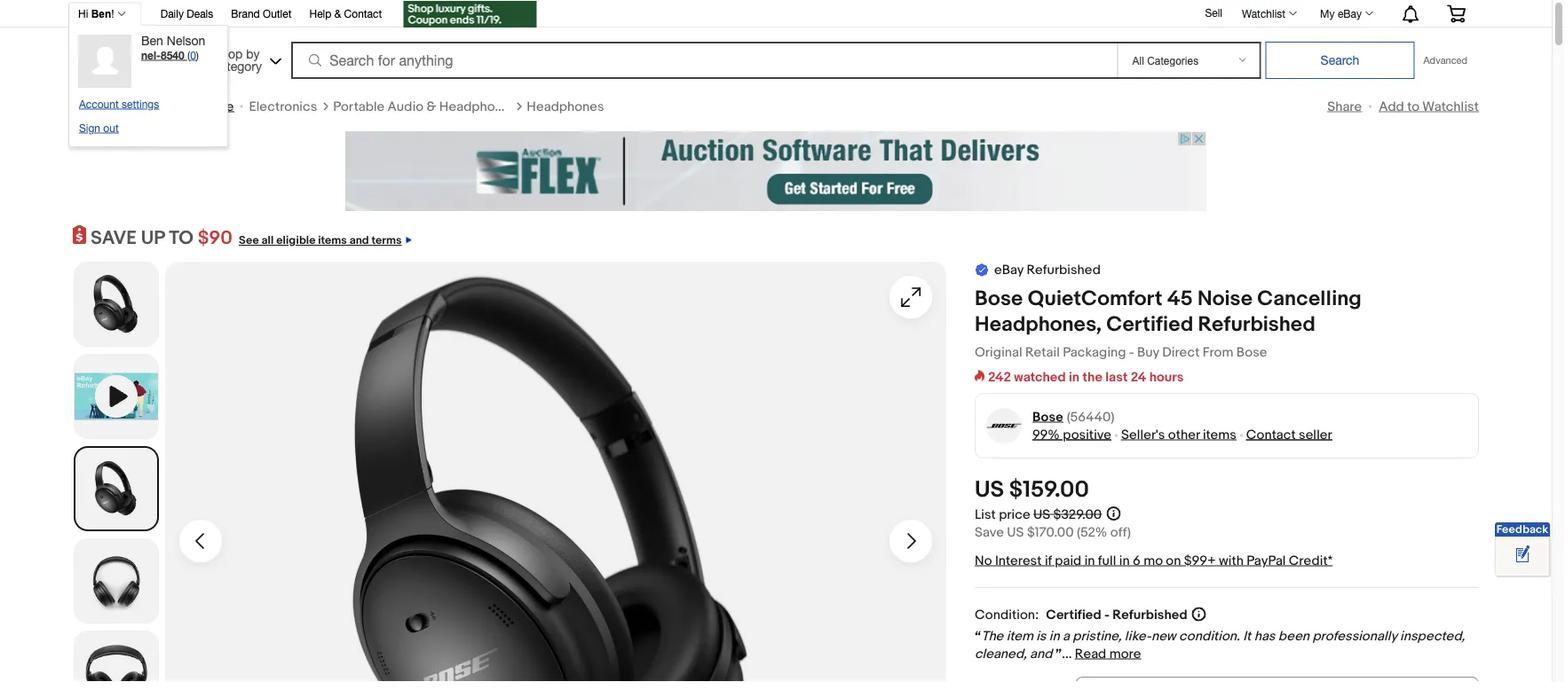 Task type: vqa. For each thing, say whether or not it's contained in the screenshot.
new: a brand-new, unused, unopened, undamaged item in its original packaging (where packaging is applicable). packaging should be the same as what is found in a retail store, unless the item is handmade or was packaged by the manufacturer in non-retail packaging, such as an unprinted box or plastic bag. see the seller's listing for full details.
no



Task type: locate. For each thing, give the bounding box(es) containing it.
items right eligible on the left
[[318, 234, 347, 248]]

1 horizontal spatial ben
[[141, 33, 163, 48]]

0 vertical spatial items
[[318, 234, 347, 248]]

1 horizontal spatial -
[[1129, 345, 1134, 361]]

ben up nel-
[[141, 33, 163, 48]]

1 horizontal spatial ebay
[[1338, 7, 1362, 20]]

0 horizontal spatial to
[[132, 99, 145, 115]]

0 vertical spatial and
[[350, 234, 369, 248]]

more information - about this item condition image
[[1192, 608, 1206, 622]]

back to previous page link
[[73, 96, 234, 117]]

portable audio & headphones link
[[333, 98, 517, 115]]

1 vertical spatial and
[[1030, 646, 1052, 662]]

banner
[[68, 0, 1479, 147]]

& right audio
[[427, 99, 436, 115]]

to right add
[[1407, 99, 1420, 115]]

1 vertical spatial watchlist
[[1423, 99, 1479, 115]]

full
[[1098, 553, 1116, 569]]

bose for quietcomfort
[[975, 287, 1023, 312]]

2 horizontal spatial us
[[1033, 507, 1050, 523]]

brand outlet
[[231, 8, 292, 20]]

0 horizontal spatial headphones
[[439, 99, 517, 115]]

audio
[[388, 99, 424, 115]]

1 vertical spatial &
[[427, 99, 436, 115]]

seller's other items link
[[1121, 427, 1236, 443]]

1 vertical spatial us
[[1033, 507, 1050, 523]]

0 vertical spatial refurbished
[[1027, 262, 1101, 278]]

2 vertical spatial refurbished
[[1113, 607, 1188, 623]]

sell link
[[1197, 6, 1230, 19]]

2 headphones from the left
[[527, 99, 604, 115]]

help & contact link
[[309, 5, 382, 24]]

hi
[[78, 8, 88, 20]]

bose down text__icon
[[975, 287, 1023, 312]]

other
[[1168, 427, 1200, 443]]

0 horizontal spatial us
[[975, 477, 1004, 504]]

refurbished up like-
[[1113, 607, 1188, 623]]

eligible
[[276, 234, 316, 248]]

watchlist inside the account navigation
[[1242, 7, 1286, 20]]

save
[[91, 227, 137, 250]]

is
[[1036, 629, 1046, 645]]

certified up "a"
[[1046, 607, 1101, 623]]

ben right hi
[[91, 8, 111, 20]]

no interest if paid in full in 6 mo on $99+ with paypal credit* link
[[975, 553, 1333, 569]]

$170.00
[[1027, 525, 1074, 541]]

bose up 99%
[[1032, 409, 1063, 425]]

video 1 of 1 image
[[75, 355, 158, 439]]

your shopping cart image
[[1446, 5, 1467, 22]]

1 horizontal spatial and
[[1030, 646, 1052, 662]]

certified up buy
[[1106, 312, 1193, 337]]

2 to from the left
[[1407, 99, 1420, 115]]

us up list
[[975, 477, 1004, 504]]

contact inside the account navigation
[[344, 8, 382, 20]]

refurbished up from
[[1198, 312, 1316, 337]]

0 horizontal spatial items
[[318, 234, 347, 248]]

sign out
[[79, 122, 119, 134]]

daily deals
[[160, 8, 213, 20]]

seller
[[1299, 427, 1332, 443]]

in inside " the item is in a pristine, like-new condition. it has been professionally inspected, cleaned, and
[[1049, 629, 1060, 645]]

picture 2 of 19 image
[[165, 262, 946, 683], [75, 448, 157, 530]]

settings
[[122, 98, 159, 110]]

(56440)
[[1067, 409, 1115, 425]]

99%
[[1032, 427, 1060, 443]]

watchlist link
[[1232, 3, 1305, 24]]

1 horizontal spatial watchlist
[[1423, 99, 1479, 115]]

contact seller link
[[1246, 427, 1332, 443]]

list price us $329.00
[[975, 507, 1102, 523]]

None submit
[[1266, 42, 1415, 79]]

share button
[[1327, 99, 1362, 115]]

brand outlet link
[[231, 5, 292, 24]]

"
[[1055, 646, 1062, 662]]

and left "
[[1030, 646, 1052, 662]]

&
[[334, 8, 341, 20], [427, 99, 436, 115]]

1 vertical spatial contact
[[1246, 427, 1296, 443]]

2 vertical spatial us
[[1007, 525, 1024, 541]]

nel-
[[141, 49, 161, 61]]

page
[[203, 99, 234, 115]]

picture 1 of 19 image
[[75, 263, 158, 346]]

ebay right text__icon
[[994, 262, 1024, 278]]

"
[[975, 629, 981, 645]]

contact left seller
[[1246, 427, 1296, 443]]

a
[[1063, 629, 1070, 645]]

1 horizontal spatial &
[[427, 99, 436, 115]]

and left terms
[[350, 234, 369, 248]]

- up pristine,
[[1104, 607, 1110, 623]]

1 vertical spatial ebay
[[994, 262, 1024, 278]]

category
[[213, 59, 262, 73]]

contact seller
[[1246, 427, 1332, 443]]

see all eligible items and terms
[[239, 234, 402, 248]]

0 horizontal spatial &
[[334, 8, 341, 20]]

0 vertical spatial -
[[1129, 345, 1134, 361]]

ebay
[[1338, 7, 1362, 20], [994, 262, 1024, 278]]

on
[[1166, 553, 1181, 569]]

items right other
[[1203, 427, 1236, 443]]

- left buy
[[1129, 345, 1134, 361]]

0 vertical spatial &
[[334, 8, 341, 20]]

see all eligible items and terms link
[[233, 227, 412, 250]]

$99+
[[1184, 553, 1216, 569]]

banner containing ben nelson
[[68, 0, 1479, 147]]

" the item is in a pristine, like-new condition. it has been professionally inspected, cleaned, and
[[975, 629, 1465, 662]]

account settings
[[79, 98, 159, 110]]

1 vertical spatial items
[[1203, 427, 1236, 443]]

back to previous page
[[99, 99, 234, 115]]

items
[[318, 234, 347, 248], [1203, 427, 1236, 443]]

& right help
[[334, 8, 341, 20]]

0 horizontal spatial and
[[350, 234, 369, 248]]

2 horizontal spatial refurbished
[[1198, 312, 1316, 337]]

terms
[[372, 234, 402, 248]]

0 vertical spatial ben
[[91, 8, 111, 20]]

us up the $170.00
[[1033, 507, 1050, 523]]

paid
[[1055, 553, 1082, 569]]

ebay right my
[[1338, 7, 1362, 20]]

and inside " the item is in a pristine, like-new condition. it has been professionally inspected, cleaned, and
[[1030, 646, 1052, 662]]

to right the back
[[132, 99, 145, 115]]

hi ben !
[[78, 8, 114, 20]]

1 horizontal spatial headphones
[[527, 99, 604, 115]]

- inside bose quietcomfort 45 noise cancelling headphones, certified refurbished original retail packaging - buy direct from bose
[[1129, 345, 1134, 361]]

0 horizontal spatial certified
[[1046, 607, 1101, 623]]

us
[[975, 477, 1004, 504], [1033, 507, 1050, 523], [1007, 525, 1024, 541]]

0 horizontal spatial bose
[[975, 287, 1023, 312]]

0 vertical spatial certified
[[1106, 312, 1193, 337]]

to for add
[[1407, 99, 1420, 115]]

original
[[975, 345, 1022, 361]]

2 horizontal spatial bose
[[1236, 345, 1267, 361]]

1 horizontal spatial contact
[[1246, 427, 1296, 443]]

0 vertical spatial contact
[[344, 8, 382, 20]]

1 vertical spatial -
[[1104, 607, 1110, 623]]

0 horizontal spatial refurbished
[[1027, 262, 1101, 278]]

1 vertical spatial bose
[[1236, 345, 1267, 361]]

headphones
[[439, 99, 517, 115], [527, 99, 604, 115]]

get the coupon image
[[403, 1, 536, 28]]

last
[[1105, 369, 1128, 385]]

1 vertical spatial ben
[[141, 33, 163, 48]]

nelson
[[167, 33, 205, 48]]

0 vertical spatial watchlist
[[1242, 7, 1286, 20]]

1 horizontal spatial to
[[1407, 99, 1420, 115]]

watchlist down the advanced link
[[1423, 99, 1479, 115]]

account navigation
[[68, 0, 1479, 147]]

my ebay
[[1320, 7, 1362, 20]]

0 horizontal spatial contact
[[344, 8, 382, 20]]

bose image
[[986, 408, 1022, 444]]

bose right from
[[1236, 345, 1267, 361]]

pristine,
[[1073, 629, 1122, 645]]

in left full
[[1085, 553, 1095, 569]]

been
[[1278, 629, 1310, 645]]

0 horizontal spatial watchlist
[[1242, 7, 1286, 20]]

1 horizontal spatial certified
[[1106, 312, 1193, 337]]

off)
[[1110, 525, 1131, 541]]

list
[[975, 507, 996, 523]]

in left "a"
[[1049, 629, 1060, 645]]

to
[[132, 99, 145, 115], [1407, 99, 1420, 115]]

1 horizontal spatial bose
[[1032, 409, 1063, 425]]

1 to from the left
[[132, 99, 145, 115]]

242 watched in the last 24 hours
[[988, 369, 1184, 385]]

refurbished up quietcomfort
[[1027, 262, 1101, 278]]

advertisement region
[[345, 131, 1207, 211]]

1 vertical spatial refurbished
[[1198, 312, 1316, 337]]

99% positive
[[1032, 427, 1111, 443]]

contact
[[344, 8, 382, 20], [1246, 427, 1296, 443]]

0 vertical spatial ebay
[[1338, 7, 1362, 20]]

45
[[1167, 287, 1193, 312]]

my ebay link
[[1310, 3, 1381, 24]]

portable audio & headphones
[[333, 99, 517, 115]]

contact right help
[[344, 8, 382, 20]]

2 vertical spatial bose
[[1032, 409, 1063, 425]]

save us $170.00 (52% off)
[[975, 525, 1131, 541]]

0 vertical spatial bose
[[975, 287, 1023, 312]]

us down price
[[1007, 525, 1024, 541]]

buy
[[1137, 345, 1159, 361]]

watchlist right sell link
[[1242, 7, 1286, 20]]

0 link
[[190, 49, 196, 61]]

deals
[[187, 8, 213, 20]]

previous
[[148, 99, 200, 115]]



Task type: describe. For each thing, give the bounding box(es) containing it.
retail
[[1025, 345, 1060, 361]]

my
[[1320, 7, 1335, 20]]

add to watchlist
[[1379, 99, 1479, 115]]

all
[[262, 234, 274, 248]]

ebay inside the account navigation
[[1338, 7, 1362, 20]]

account settings link
[[79, 98, 159, 110]]

bose (56440)
[[1032, 409, 1115, 425]]

the
[[1083, 369, 1103, 385]]

ben nelson nel-8540 ( 0 )
[[141, 33, 205, 61]]

headphones,
[[975, 312, 1102, 337]]

sign
[[79, 122, 100, 134]]

advanced link
[[1415, 43, 1476, 78]]

1 headphones from the left
[[439, 99, 517, 115]]

daily deals link
[[160, 5, 213, 24]]

professionally
[[1313, 629, 1397, 645]]

shop
[[213, 46, 243, 61]]

more
[[1109, 646, 1141, 662]]

1 horizontal spatial items
[[1203, 427, 1236, 443]]

0 vertical spatial us
[[975, 477, 1004, 504]]

0 horizontal spatial picture 2 of 19 image
[[75, 448, 157, 530]]

outlet
[[263, 8, 292, 20]]

feedback
[[1497, 523, 1549, 537]]

0 horizontal spatial ben
[[91, 8, 111, 20]]

watched
[[1014, 369, 1066, 385]]

packaging
[[1063, 345, 1126, 361]]

credit*
[[1289, 553, 1333, 569]]

shop by category button
[[205, 40, 285, 78]]

up
[[141, 227, 165, 250]]

Search for anything text field
[[294, 44, 1114, 77]]

picture 4 of 19 image
[[75, 632, 158, 683]]

& inside the account navigation
[[334, 8, 341, 20]]

by
[[246, 46, 260, 61]]

no
[[975, 553, 992, 569]]

read
[[1075, 646, 1106, 662]]

0 horizontal spatial ebay
[[994, 262, 1024, 278]]

refurbished inside bose quietcomfort 45 noise cancelling headphones, certified refurbished original retail packaging - buy direct from bose
[[1198, 312, 1316, 337]]

shop by category
[[213, 46, 262, 73]]

to
[[169, 227, 193, 250]]

1 horizontal spatial us
[[1007, 525, 1024, 541]]

certified inside bose quietcomfort 45 noise cancelling headphones, certified refurbished original retail packaging - buy direct from bose
[[1106, 312, 1193, 337]]

headphones link
[[527, 98, 604, 115]]

seller's
[[1121, 427, 1165, 443]]

profile picture - ben image
[[78, 35, 131, 88]]

noise
[[1198, 287, 1253, 312]]

in left 6
[[1119, 553, 1130, 569]]

electronics
[[249, 99, 317, 115]]

direct
[[1162, 345, 1200, 361]]

the
[[981, 629, 1003, 645]]

account
[[79, 98, 119, 110]]

sell
[[1205, 6, 1222, 19]]

paypal
[[1247, 553, 1286, 569]]

8540
[[161, 49, 184, 61]]

add to watchlist link
[[1379, 99, 1479, 115]]

bose quietcomfort 45 noise cancelling headphones, certified refurbished original retail packaging - buy direct from bose
[[975, 287, 1362, 361]]

read more link
[[1075, 646, 1141, 662]]

condition.
[[1179, 629, 1240, 645]]

picture 3 of 19 image
[[75, 540, 158, 623]]

seller's other items
[[1121, 427, 1236, 443]]

nel-8540 link
[[141, 49, 187, 61]]

in left the
[[1069, 369, 1080, 385]]

!
[[111, 8, 114, 20]]

text__icon image
[[975, 262, 989, 277]]

(52%
[[1077, 525, 1107, 541]]

add
[[1379, 99, 1404, 115]]

with
[[1219, 553, 1244, 569]]

1 horizontal spatial refurbished
[[1113, 607, 1188, 623]]

portable
[[333, 99, 385, 115]]

see
[[239, 234, 259, 248]]

has
[[1254, 629, 1275, 645]]

cancelling
[[1257, 287, 1362, 312]]

brand
[[231, 8, 260, 20]]

bose for (56440)
[[1032, 409, 1063, 425]]

to for back
[[132, 99, 145, 115]]

(
[[187, 49, 190, 61]]

daily
[[160, 8, 184, 20]]

save up to $90
[[91, 227, 233, 250]]

like-
[[1125, 629, 1151, 645]]

1 vertical spatial certified
[[1046, 607, 1101, 623]]

ben inside ben nelson nel-8540 ( 0 )
[[141, 33, 163, 48]]

certified - refurbished
[[1046, 607, 1188, 623]]

1 horizontal spatial picture 2 of 19 image
[[165, 262, 946, 683]]

hours
[[1149, 369, 1184, 385]]

242
[[988, 369, 1011, 385]]

positive
[[1063, 427, 1111, 443]]

)
[[196, 49, 199, 61]]

electronics link
[[249, 98, 317, 115]]

price
[[999, 507, 1030, 523]]

0 horizontal spatial -
[[1104, 607, 1110, 623]]

back
[[99, 99, 129, 115]]

and inside 'see all eligible items and terms' link
[[350, 234, 369, 248]]

interest
[[995, 553, 1042, 569]]

it
[[1243, 629, 1251, 645]]

advanced
[[1424, 55, 1468, 66]]

inspected,
[[1400, 629, 1465, 645]]

from
[[1203, 345, 1234, 361]]

bose link
[[1032, 408, 1063, 426]]



